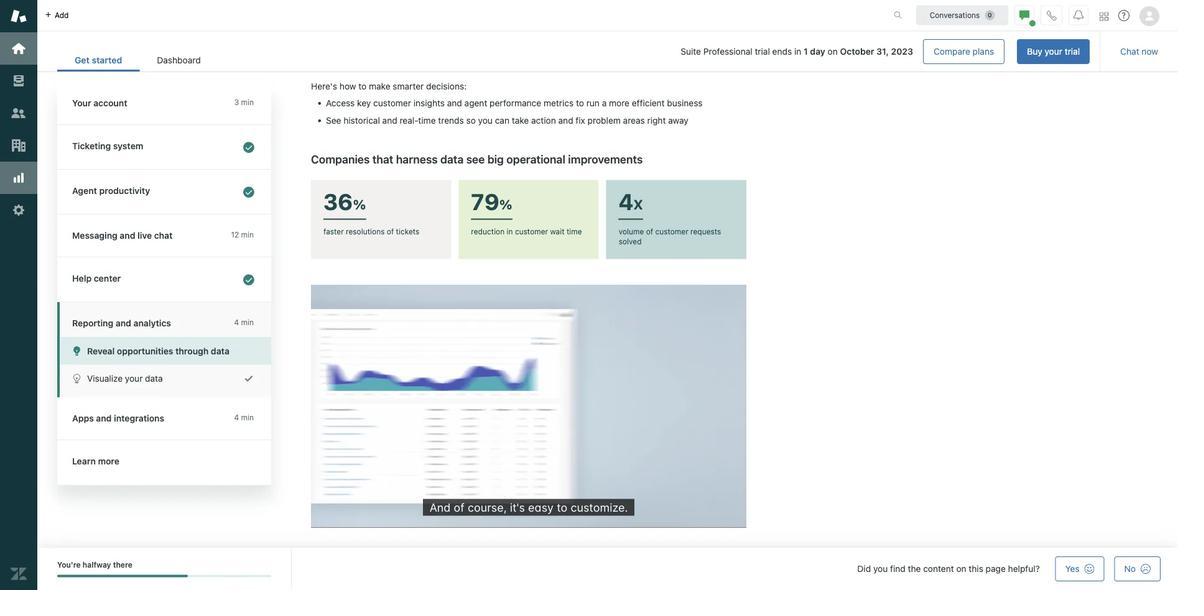 Task type: describe. For each thing, give the bounding box(es) containing it.
here's
[[311, 81, 337, 91]]

data right harness
[[441, 153, 464, 166]]

79 %
[[471, 189, 513, 215]]

analytics for reporting and analytics
[[134, 318, 171, 329]]

79
[[471, 189, 500, 215]]

add button
[[37, 0, 76, 30]]

faster
[[324, 228, 344, 237]]

data inside "button"
[[145, 374, 163, 384]]

helpful?
[[1009, 564, 1041, 575]]

buy your trial
[[1028, 46, 1081, 57]]

help
[[72, 274, 92, 284]]

reporting and analytics
[[72, 318, 171, 329]]

and right apps
[[96, 414, 112, 424]]

agent
[[465, 98, 488, 109]]

did
[[858, 564, 872, 575]]

and left the fix
[[559, 116, 574, 126]]

1 vertical spatial to
[[576, 98, 584, 109]]

need
[[502, 37, 522, 47]]

opportunities
[[117, 346, 173, 356]]

button displays agent's chat status as online. image
[[1020, 10, 1030, 20]]

october
[[841, 46, 875, 57]]

dashboard tab
[[140, 49, 218, 72]]

section containing compare plans
[[228, 39, 1091, 64]]

most
[[614, 25, 634, 35]]

did you find the content on this page helpful?
[[858, 564, 1041, 575]]

find
[[891, 564, 906, 575]]

progress bar image
[[57, 575, 188, 578]]

and up trends
[[447, 98, 462, 109]]

your for buy your trial
[[1045, 46, 1063, 57]]

video element
[[311, 286, 747, 528]]

companies
[[311, 153, 370, 166]]

36 %
[[324, 189, 366, 215]]

that
[[373, 153, 394, 166]]

apps and integrations
[[72, 414, 164, 424]]

this
[[969, 564, 984, 575]]

started
[[92, 55, 122, 65]]

36
[[324, 189, 353, 215]]

access
[[326, 98, 355, 109]]

agent productivity button
[[57, 170, 269, 214]]

learn more
[[72, 457, 120, 467]]

workflow
[[524, 37, 560, 47]]

tickets
[[396, 228, 420, 237]]

areas for reporting and analytics integrates data from every channel. you'll see your most popular support areas and busiest times, plus identify areas where agents need workflow tools or more training. quick insights with no statistics degree required.
[[703, 25, 724, 35]]

reduction
[[471, 228, 505, 237]]

messaging and live chat
[[72, 231, 173, 241]]

wait
[[551, 228, 565, 237]]

harness
[[396, 153, 438, 166]]

where
[[445, 37, 470, 47]]

plus
[[370, 37, 386, 47]]

can
[[495, 116, 510, 126]]

and up no
[[727, 25, 742, 35]]

your account
[[72, 98, 127, 108]]

real-
[[400, 116, 419, 126]]

system
[[113, 141, 143, 151]]

from
[[471, 25, 490, 35]]

here's how to make smarter decisions:
[[311, 81, 467, 91]]

4 min for integrations
[[234, 414, 254, 422]]

see historical and real-time trends so you can take action and fix problem areas right away
[[326, 116, 689, 126]]

plans
[[973, 46, 995, 57]]

no
[[1125, 564, 1137, 575]]

no
[[732, 37, 742, 47]]

volume of customer requests solved
[[619, 228, 722, 247]]

0 horizontal spatial customer
[[374, 98, 411, 109]]

customers image
[[11, 105, 27, 121]]

visualize your data
[[87, 374, 163, 384]]

content
[[924, 564, 955, 575]]

4 min for analytics
[[234, 318, 254, 327]]

companies that harness data see big operational improvements
[[311, 153, 643, 166]]

4 for apps and integrations
[[234, 414, 239, 422]]

action
[[532, 116, 556, 126]]

get started image
[[11, 40, 27, 57]]

your for visualize your data
[[125, 374, 143, 384]]

requests
[[691, 228, 722, 237]]

3
[[234, 98, 239, 107]]

help center button
[[57, 258, 269, 302]]

run
[[587, 98, 600, 109]]

or
[[585, 37, 593, 47]]

now
[[1142, 46, 1159, 57]]

admin image
[[11, 202, 27, 218]]

min for messaging and live chat
[[241, 231, 254, 239]]

customer for 79
[[515, 228, 548, 237]]

on inside footer
[[957, 564, 967, 575]]

and up opportunities
[[116, 318, 131, 329]]

4 for reporting and analytics
[[234, 318, 239, 327]]

so
[[467, 116, 476, 126]]

1
[[804, 46, 808, 57]]

main element
[[0, 0, 37, 591]]

trial for your
[[1065, 46, 1081, 57]]

a
[[602, 98, 607, 109]]

learn
[[72, 457, 96, 467]]

agent
[[72, 186, 97, 196]]

your account heading
[[57, 82, 271, 125]]

business
[[667, 98, 703, 109]]

% for 79
[[500, 197, 513, 213]]

tools
[[563, 37, 582, 47]]

suite professional trial ends in 1 day on october 31, 2023
[[681, 46, 914, 57]]

big
[[488, 153, 504, 166]]

busiest
[[311, 37, 340, 47]]

chat now button
[[1111, 39, 1169, 64]]

1 vertical spatial see
[[467, 153, 485, 166]]

buy your trial button
[[1018, 39, 1091, 64]]

statistics
[[311, 49, 347, 59]]



Task type: vqa. For each thing, say whether or not it's contained in the screenshot.
Show more button
no



Task type: locate. For each thing, give the bounding box(es) containing it.
see inside reporting and analytics integrates data from every channel. you'll see your most popular support areas and busiest times, plus identify areas where agents need workflow tools or more training. quick insights with no statistics degree required.
[[577, 25, 591, 35]]

0 horizontal spatial time
[[419, 116, 436, 126]]

0 vertical spatial insights
[[679, 37, 710, 47]]

operational
[[507, 153, 566, 166]]

your left most at the right of page
[[593, 25, 611, 35]]

trial down the notifications image
[[1065, 46, 1081, 57]]

reporting inside reporting and analytics integrates data from every channel. you'll see your most popular support areas and busiest times, plus identify areas where agents need workflow tools or more training. quick insights with no statistics degree required.
[[311, 25, 351, 35]]

quick
[[653, 37, 677, 47]]

reporting and analytics integrates data from every channel. you'll see your most popular support areas and busiest times, plus identify areas where agents need workflow tools or more training. quick insights with no statistics degree required.
[[311, 25, 742, 59]]

analytics up reveal opportunities through data
[[134, 318, 171, 329]]

1 horizontal spatial in
[[795, 46, 802, 57]]

0 vertical spatial more
[[595, 37, 616, 47]]

notifications image
[[1074, 10, 1084, 20]]

4
[[619, 189, 634, 215], [234, 318, 239, 327], [234, 414, 239, 422]]

0 horizontal spatial analytics
[[134, 318, 171, 329]]

customer inside volume of customer requests solved
[[656, 228, 689, 237]]

and up times,
[[353, 25, 368, 35]]

1 horizontal spatial you
[[874, 564, 888, 575]]

0 vertical spatial on
[[828, 46, 838, 57]]

in left 1
[[795, 46, 802, 57]]

visualize
[[87, 374, 123, 384]]

0 horizontal spatial on
[[828, 46, 838, 57]]

0 horizontal spatial in
[[507, 228, 513, 237]]

data down reveal opportunities through data
[[145, 374, 163, 384]]

data
[[451, 25, 469, 35], [441, 153, 464, 166], [211, 346, 230, 356], [145, 374, 163, 384]]

areas down efficient
[[623, 116, 645, 126]]

in right reduction
[[507, 228, 513, 237]]

key
[[357, 98, 371, 109]]

reporting up busiest
[[311, 25, 351, 35]]

integrates
[[408, 25, 449, 35]]

2 horizontal spatial areas
[[703, 25, 724, 35]]

time for 79
[[567, 228, 582, 237]]

1 horizontal spatial of
[[647, 228, 654, 237]]

2 trial from the left
[[755, 46, 771, 57]]

data inside button
[[211, 346, 230, 356]]

analytics inside reporting and analytics integrates data from every channel. you'll see your most popular support areas and busiest times, plus identify areas where agents need workflow tools or more training. quick insights with no statistics degree required.
[[370, 25, 406, 35]]

1 vertical spatial more
[[609, 98, 630, 109]]

0 vertical spatial see
[[577, 25, 591, 35]]

1 vertical spatial your
[[1045, 46, 1063, 57]]

1 horizontal spatial reporting
[[311, 25, 351, 35]]

of
[[387, 228, 394, 237], [647, 228, 654, 237]]

with
[[713, 37, 729, 47]]

on inside section
[[828, 46, 838, 57]]

learn more button
[[57, 441, 269, 483]]

buy
[[1028, 46, 1043, 57]]

1 vertical spatial 4
[[234, 318, 239, 327]]

insights down support at the top of page
[[679, 37, 710, 47]]

1 trial from the left
[[1065, 46, 1081, 57]]

2023
[[892, 46, 914, 57]]

2 vertical spatial more
[[98, 457, 120, 467]]

see left big
[[467, 153, 485, 166]]

away
[[669, 116, 689, 126]]

1 horizontal spatial time
[[567, 228, 582, 237]]

zendesk image
[[11, 566, 27, 583]]

analytics for reporting and analytics integrates data from every channel. you'll see your most popular support areas and busiest times, plus identify areas where agents need workflow tools or more training. quick insights with no statistics degree required.
[[370, 25, 406, 35]]

professional
[[704, 46, 753, 57]]

suite
[[681, 46, 701, 57]]

organizations image
[[11, 138, 27, 154]]

4 inside region
[[619, 189, 634, 215]]

reduction in customer wait time
[[471, 228, 582, 237]]

more inside dropdown button
[[98, 457, 120, 467]]

1 horizontal spatial customer
[[515, 228, 548, 237]]

min for reporting and analytics
[[241, 318, 254, 327]]

customer down here's how to make smarter decisions:
[[374, 98, 411, 109]]

of inside volume of customer requests solved
[[647, 228, 654, 237]]

chat now
[[1121, 46, 1159, 57]]

% inside 79 %
[[500, 197, 513, 213]]

1 horizontal spatial your
[[593, 25, 611, 35]]

2 min from the top
[[241, 231, 254, 239]]

data up where
[[451, 25, 469, 35]]

2 vertical spatial your
[[125, 374, 143, 384]]

4 min from the top
[[241, 414, 254, 422]]

agents
[[472, 37, 500, 47]]

reporting image
[[11, 170, 27, 186]]

ticketing system button
[[57, 125, 269, 169]]

2 4 min from the top
[[234, 414, 254, 422]]

of right volume
[[647, 228, 654, 237]]

more right a
[[609, 98, 630, 109]]

integrations
[[114, 414, 164, 424]]

1 vertical spatial insights
[[414, 98, 445, 109]]

you right so
[[478, 116, 493, 126]]

1 horizontal spatial areas
[[623, 116, 645, 126]]

0 horizontal spatial areas
[[421, 37, 443, 47]]

0 vertical spatial time
[[419, 116, 436, 126]]

your
[[72, 98, 91, 108]]

0 vertical spatial you
[[478, 116, 493, 126]]

0 horizontal spatial trial
[[755, 46, 771, 57]]

region
[[311, 24, 747, 528]]

reveal
[[87, 346, 115, 356]]

you're halfway there
[[57, 561, 132, 570]]

your inside buy your trial button
[[1045, 46, 1063, 57]]

and
[[353, 25, 368, 35], [727, 25, 742, 35], [447, 98, 462, 109], [383, 116, 398, 126], [559, 116, 574, 126], [120, 231, 135, 241], [116, 318, 131, 329], [96, 414, 112, 424]]

get started
[[75, 55, 122, 65]]

fix
[[576, 116, 586, 126]]

2 vertical spatial areas
[[623, 116, 645, 126]]

data right through
[[211, 346, 230, 356]]

section
[[228, 39, 1091, 64]]

of left tickets
[[387, 228, 394, 237]]

solved
[[619, 238, 642, 247]]

add
[[55, 11, 69, 20]]

compare
[[934, 46, 971, 57]]

the
[[908, 564, 921, 575]]

see up or
[[577, 25, 591, 35]]

zendesk support image
[[11, 8, 27, 24]]

0 vertical spatial your
[[593, 25, 611, 35]]

to left run
[[576, 98, 584, 109]]

1 vertical spatial 4 min
[[234, 414, 254, 422]]

trends
[[438, 116, 464, 126]]

account
[[94, 98, 127, 108]]

4 x
[[619, 189, 644, 215]]

every
[[492, 25, 514, 35]]

x
[[634, 197, 644, 213]]

% inside 36 %
[[353, 197, 366, 213]]

% up resolutions
[[353, 197, 366, 213]]

on left this
[[957, 564, 967, 575]]

insights inside reporting and analytics integrates data from every channel. you'll see your most popular support areas and busiest times, plus identify areas where agents need workflow tools or more training. quick insights with no statistics degree required.
[[679, 37, 710, 47]]

day
[[811, 46, 826, 57]]

trial for professional
[[755, 46, 771, 57]]

October 31, 2023 text field
[[841, 46, 914, 57]]

0 horizontal spatial %
[[353, 197, 366, 213]]

trial
[[1065, 46, 1081, 57], [755, 46, 771, 57]]

0 vertical spatial analytics
[[370, 25, 406, 35]]

ticketing
[[72, 141, 111, 151]]

apps
[[72, 414, 94, 424]]

yes
[[1066, 564, 1080, 575]]

2 vertical spatial 4
[[234, 414, 239, 422]]

min for apps and integrations
[[241, 414, 254, 422]]

more right "learn" at the left of the page
[[98, 457, 120, 467]]

0 vertical spatial to
[[359, 81, 367, 91]]

2 % from the left
[[500, 197, 513, 213]]

to
[[359, 81, 367, 91], [576, 98, 584, 109]]

1 horizontal spatial %
[[500, 197, 513, 213]]

0 vertical spatial in
[[795, 46, 802, 57]]

time left trends
[[419, 116, 436, 126]]

you inside region
[[478, 116, 493, 126]]

1 horizontal spatial analytics
[[370, 25, 406, 35]]

page
[[986, 564, 1006, 575]]

you right did
[[874, 564, 888, 575]]

% for 36
[[353, 197, 366, 213]]

1 of from the left
[[387, 228, 394, 237]]

time for access key customer insights and agent performance metrics to run a more efficient business
[[419, 116, 436, 126]]

your right visualize
[[125, 374, 143, 384]]

1 vertical spatial analytics
[[134, 318, 171, 329]]

visualize your data button
[[60, 365, 271, 393]]

1 horizontal spatial see
[[577, 25, 591, 35]]

ticketing system
[[72, 141, 143, 151]]

0 horizontal spatial you
[[478, 116, 493, 126]]

help center
[[72, 274, 121, 284]]

areas
[[703, 25, 724, 35], [421, 37, 443, 47], [623, 116, 645, 126]]

problem
[[588, 116, 621, 126]]

tab list containing get started
[[57, 49, 218, 72]]

insights down decisions:
[[414, 98, 445, 109]]

customer for 4
[[656, 228, 689, 237]]

1 vertical spatial time
[[567, 228, 582, 237]]

and left live at the left of page
[[120, 231, 135, 241]]

min inside your account heading
[[241, 98, 254, 107]]

time right wait
[[567, 228, 582, 237]]

region containing 36
[[311, 24, 747, 528]]

0 vertical spatial 4 min
[[234, 318, 254, 327]]

0 horizontal spatial your
[[125, 374, 143, 384]]

right
[[648, 116, 666, 126]]

dashboard
[[157, 55, 201, 65]]

chat
[[1121, 46, 1140, 57]]

get
[[75, 55, 90, 65]]

data inside reporting and analytics integrates data from every channel. you'll see your most popular support areas and busiest times, plus identify areas where agents need workflow tools or more training. quick insights with no statistics degree required.
[[451, 25, 469, 35]]

metrics
[[544, 98, 574, 109]]

1 4 min from the top
[[234, 318, 254, 327]]

more right or
[[595, 37, 616, 47]]

areas up with
[[703, 25, 724, 35]]

trial inside button
[[1065, 46, 1081, 57]]

min for your account
[[241, 98, 254, 107]]

reporting for reporting and analytics integrates data from every channel. you'll see your most popular support areas and busiest times, plus identify areas where agents need workflow tools or more training. quick insights with no statistics degree required.
[[311, 25, 351, 35]]

and left real-
[[383, 116, 398, 126]]

1 horizontal spatial to
[[576, 98, 584, 109]]

0 vertical spatial reporting
[[311, 25, 351, 35]]

halfway
[[83, 561, 111, 570]]

get help image
[[1119, 10, 1130, 21]]

reveal opportunities through data button
[[60, 337, 271, 365]]

in
[[795, 46, 802, 57], [507, 228, 513, 237]]

3 min from the top
[[241, 318, 254, 327]]

2 horizontal spatial your
[[1045, 46, 1063, 57]]

4 min
[[234, 318, 254, 327], [234, 414, 254, 422]]

1 vertical spatial you
[[874, 564, 888, 575]]

tab list
[[57, 49, 218, 72]]

compare plans
[[934, 46, 995, 57]]

1 vertical spatial reporting
[[72, 318, 113, 329]]

your inside reporting and analytics integrates data from every channel. you'll see your most popular support areas and busiest times, plus identify areas where agents need workflow tools or more training. quick insights with no statistics degree required.
[[593, 25, 611, 35]]

you're
[[57, 561, 81, 570]]

customer left wait
[[515, 228, 548, 237]]

1 min from the top
[[241, 98, 254, 107]]

1 vertical spatial on
[[957, 564, 967, 575]]

0 horizontal spatial insights
[[414, 98, 445, 109]]

0 horizontal spatial reporting
[[72, 318, 113, 329]]

trial left the ends
[[755, 46, 771, 57]]

2 of from the left
[[647, 228, 654, 237]]

0 horizontal spatial of
[[387, 228, 394, 237]]

there
[[113, 561, 132, 570]]

times,
[[343, 37, 367, 47]]

1 vertical spatial in
[[507, 228, 513, 237]]

analytics up plus
[[370, 25, 406, 35]]

to right how
[[359, 81, 367, 91]]

faster resolutions of tickets
[[324, 228, 420, 237]]

1 vertical spatial areas
[[421, 37, 443, 47]]

% up reduction
[[500, 197, 513, 213]]

training.
[[618, 37, 651, 47]]

center
[[94, 274, 121, 284]]

reporting up 'reveal'
[[72, 318, 113, 329]]

31,
[[877, 46, 889, 57]]

0 horizontal spatial to
[[359, 81, 367, 91]]

footer
[[37, 548, 1179, 591]]

0 vertical spatial areas
[[703, 25, 724, 35]]

on right day
[[828, 46, 838, 57]]

0 horizontal spatial see
[[467, 153, 485, 166]]

0 vertical spatial 4
[[619, 189, 634, 215]]

views image
[[11, 73, 27, 89]]

more inside reporting and analytics integrates data from every channel. you'll see your most popular support areas and busiest times, plus identify areas where agents need workflow tools or more training. quick insights with no statistics degree required.
[[595, 37, 616, 47]]

conversations button
[[917, 5, 1009, 25]]

1 horizontal spatial trial
[[1065, 46, 1081, 57]]

no button
[[1115, 557, 1161, 582]]

areas down integrates
[[421, 37, 443, 47]]

agent productivity
[[72, 186, 150, 196]]

see
[[326, 116, 341, 126]]

1 horizontal spatial on
[[957, 564, 967, 575]]

2 horizontal spatial customer
[[656, 228, 689, 237]]

customer left requests
[[656, 228, 689, 237]]

volume
[[619, 228, 644, 237]]

reporting for reporting and analytics
[[72, 318, 113, 329]]

areas for see historical and real-time trends so you can take action and fix problem areas right away
[[623, 116, 645, 126]]

your right buy
[[1045, 46, 1063, 57]]

your inside visualize your data "button"
[[125, 374, 143, 384]]

1 % from the left
[[353, 197, 366, 213]]

footer containing did you find the content on this page helpful?
[[37, 548, 1179, 591]]

progress-bar progress bar
[[57, 575, 271, 578]]

1 horizontal spatial insights
[[679, 37, 710, 47]]

degree
[[350, 49, 378, 59]]

zendesk products image
[[1100, 12, 1109, 21]]



